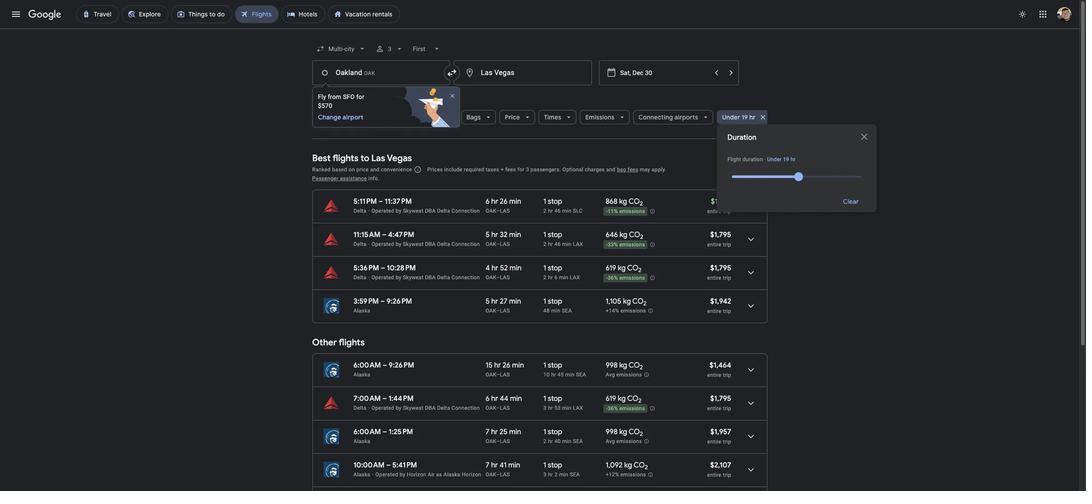 Task type: vqa. For each thing, say whether or not it's contained in the screenshot.
oak related to 6 hr 44 min
yes



Task type: describe. For each thing, give the bounding box(es) containing it.
868
[[606, 197, 618, 206]]

hr inside 7 hr 25 min oak – las
[[491, 428, 498, 437]]

lax for 4 hr 52 min
[[570, 275, 580, 281]]

1 stop flight. element for 4 hr 52 min
[[544, 264, 562, 274]]

for inside prices include required taxes + fees for 3 passengers. optional charges and bag fees may apply. passenger assistance
[[518, 167, 525, 173]]

hr inside 1 stop 2 hr 40 min sea
[[548, 439, 553, 445]]

change airport button
[[318, 113, 379, 122]]

entire for 6 hr 44 min
[[707, 406, 722, 412]]

flights for best
[[333, 153, 359, 164]]

-11% emissions
[[606, 209, 645, 215]]

1 stop 10 hr 45 min sea
[[544, 361, 586, 378]]

– inside 6 hr 44 min oak – las
[[496, 405, 500, 412]]

– inside 7 hr 41 min oak – las
[[496, 472, 500, 478]]

1942 US dollars text field
[[710, 297, 731, 306]]

1 for 6 hr 44 min
[[544, 395, 546, 404]]

avg for 7 hr 25 min
[[606, 439, 615, 445]]

10:28 pm
[[387, 264, 416, 273]]

1 stop 3 hr 2 min sea
[[544, 461, 580, 478]]

1 for 4 hr 52 min
[[544, 264, 546, 273]]

co for 4 hr 52 min
[[627, 264, 639, 273]]

hr inside popup button
[[750, 113, 756, 121]]

air
[[428, 472, 435, 478]]

bags button
[[461, 107, 496, 128]]

skywest for 4:47 pm
[[403, 241, 424, 248]]

avg emissions for $1,957
[[606, 439, 642, 445]]

1 and from the left
[[370, 167, 380, 173]]

under 19 hr
[[722, 113, 756, 121]]

passenger assistance button
[[312, 176, 367, 182]]

1 stop flight. element for 6 hr 44 min
[[544, 395, 562, 405]]

7 hr 41 min oak – las
[[486, 461, 520, 478]]

998 kg co 2 for $1,957
[[606, 428, 643, 438]]

2 inside 1 stop 2 hr 46 min lax
[[544, 241, 547, 248]]

kg for 7 hr 41 min
[[624, 461, 632, 470]]

Arrival time: 11:37 PM. text field
[[385, 197, 412, 206]]

$1,795 for $1,180
[[710, 231, 731, 240]]

best
[[312, 153, 331, 164]]

lax for 6 hr 44 min
[[573, 405, 583, 412]]

stop for 7 hr 25 min
[[548, 428, 562, 437]]

stop for 5 hr 32 min
[[548, 231, 562, 240]]

connection for 6 hr 44 min
[[452, 405, 480, 412]]

total duration 5 hr 32 min. element
[[486, 231, 544, 241]]

dba for 7:00 am – 1:44 pm
[[425, 405, 436, 412]]

sort
[[730, 165, 743, 173]]

min inside 1 stop 3 hr 53 min lax
[[562, 405, 572, 412]]

5:36 pm
[[354, 264, 379, 273]]

close image
[[449, 92, 456, 100]]

min inside 7 hr 41 min oak – las
[[508, 461, 520, 470]]

close dialog image
[[859, 132, 870, 142]]

sfo
[[343, 93, 355, 100]]

1 stop flight. element for 5 hr 32 min
[[544, 231, 562, 241]]

hr inside 5 hr 32 min oak – las
[[491, 231, 498, 240]]

flight details. leaves oakland international airport at 5:36 pm on saturday, december 30 and arrives at harry reid international airport at 10:28 pm on saturday, december 30. image
[[740, 262, 762, 284]]

6 hr 44 min oak – las
[[486, 395, 522, 412]]

operated by skywest dba delta connection for 4:47 pm
[[372, 241, 480, 248]]

las for 6 hr 26 min
[[500, 208, 510, 214]]

convenience
[[381, 167, 412, 173]]

hr inside 1 stop 2 hr 6 min lax
[[548, 275, 553, 281]]

optional
[[563, 167, 584, 173]]

2 $1,795 from the top
[[710, 264, 731, 273]]

min inside 5 hr 27 min oak – las
[[509, 297, 521, 306]]

min inside 5 hr 32 min oak – las
[[509, 231, 521, 240]]

15 hr 26 min oak – las
[[486, 361, 524, 378]]

assistance
[[340, 176, 367, 182]]

1 stop flight. element for 5 hr 27 min
[[544, 297, 562, 308]]

– inside 3:59 pm – 9:26 pm alaska
[[381, 297, 385, 306]]

– left 5:41 pm text box
[[386, 461, 391, 470]]

connecting airports button
[[633, 107, 713, 128]]

min inside 7 hr 25 min oak – las
[[509, 428, 521, 437]]

5 hr 27 min oak – las
[[486, 297, 521, 314]]

stop for 15 hr 26 min
[[548, 361, 562, 370]]

7:00 am – 1:44 pm
[[354, 395, 414, 404]]

2 horizon from the left
[[462, 472, 481, 478]]

kg for 5 hr 27 min
[[623, 297, 631, 306]]

entire for 15 hr 26 min
[[707, 372, 722, 379]]

$1,464 entire trip
[[707, 361, 731, 379]]

oak for 15 hr 26 min
[[486, 372, 496, 378]]

-33% emissions
[[606, 242, 645, 248]]

$1,464
[[710, 361, 731, 370]]

1 horizon from the left
[[407, 472, 426, 478]]

min inside 15 hr 26 min oak – las
[[512, 361, 524, 370]]

leaves oakland international airport at 6:00 am on saturday, december 30 and arrives at harry reid international airport at 1:25 pm on saturday, december 30. element
[[354, 428, 413, 437]]

sea inside 1 stop 48 min sea
[[562, 308, 572, 314]]

leaves oakland international airport at 5:11 pm on saturday, december 30 and arrives at harry reid international airport at 11:37 pm on saturday, december 30. element
[[354, 197, 412, 206]]

Departure time: 6:00 AM. text field
[[354, 361, 381, 370]]

avg for 15 hr 26 min
[[606, 372, 615, 378]]

trip for 6 hr 26 min
[[723, 208, 731, 215]]

fly
[[318, 93, 326, 100]]

skywest for 11:37 pm
[[403, 208, 424, 214]]

price button
[[500, 107, 535, 128]]

avg emissions for $1,464
[[606, 372, 642, 378]]

7 hr 25 min oak – las
[[486, 428, 521, 445]]

add flight button
[[312, 92, 363, 107]]

none text field inside search box
[[454, 60, 592, 85]]

+12%
[[606, 472, 619, 478]]

5 for 5 hr 27 min
[[486, 297, 490, 306]]

1795 us dollars text field for 619
[[710, 264, 731, 273]]

las
[[371, 153, 385, 164]]

1 stop 48 min sea
[[544, 297, 572, 314]]

add
[[323, 96, 335, 104]]

by for 10:28 pm
[[396, 275, 402, 281]]

to
[[361, 153, 369, 164]]

1180 US dollars text field
[[711, 197, 731, 206]]

connecting airports
[[639, 113, 698, 121]]

3 inside 1 stop 3 hr 53 min lax
[[544, 405, 547, 412]]

charges
[[585, 167, 605, 173]]

based
[[332, 167, 347, 173]]

flight details. leaves oakland international airport at 6:00 am on saturday, december 30 and arrives at harry reid international airport at 9:26 pm on saturday, december 30. image
[[740, 360, 762, 381]]

as
[[436, 472, 442, 478]]

oak for 6 hr 26 min
[[486, 208, 496, 214]]

 image for 5:36 pm
[[368, 275, 370, 281]]

2 inside 646 kg co 2
[[640, 233, 643, 241]]

passengers.
[[531, 167, 561, 173]]

– left arrival time: 1:44 pm. text field
[[383, 395, 387, 404]]

1 for 5 hr 32 min
[[544, 231, 546, 240]]

– inside 5 hr 32 min oak – las
[[496, 241, 500, 248]]

1 vertical spatial 19
[[783, 156, 789, 163]]

1 stop 3 hr 53 min lax
[[544, 395, 583, 412]]

2 inside 1,092 kg co 2
[[645, 464, 648, 472]]

leaves oakland international airport at 10:00 am on saturday, december 30 and arrives at harry reid international airport at 5:41 pm on saturday, december 30. element
[[354, 461, 417, 470]]

ranked based on price and convenience
[[312, 167, 412, 173]]

under 19 hr button
[[717, 107, 771, 128]]

4
[[486, 264, 490, 273]]

3:59 pm
[[354, 297, 379, 306]]

$2,107 entire trip
[[707, 461, 731, 479]]

$570
[[318, 102, 332, 109]]

1464 US dollars text field
[[710, 361, 731, 370]]

1957 US dollars text field
[[711, 428, 731, 437]]

10:00 am – 5:41 pm
[[354, 461, 417, 470]]

trip for 5 hr 27 min
[[723, 308, 731, 315]]

hr inside 1 stop 3 hr 2 min sea
[[548, 472, 553, 478]]

operated for 5:11 pm
[[372, 208, 394, 214]]

Arrival time: 1:25 PM. text field
[[389, 428, 413, 437]]

– left the arrival time: 4:47 pm. text field
[[382, 231, 387, 240]]

layover (1 of 1) is a 3 hr 53 min layover at los angeles international airport in los angeles. element
[[544, 405, 601, 412]]

loading results progress bar
[[0, 28, 1080, 30]]

6 for 6 hr 44 min
[[486, 395, 490, 404]]

+14%
[[606, 308, 619, 314]]

min inside 6 hr 44 min oak – las
[[510, 395, 522, 404]]

ranked
[[312, 167, 331, 173]]

min inside 1 stop 2 hr 46 min lax
[[562, 241, 572, 248]]

kg for 5 hr 32 min
[[620, 231, 628, 240]]

- for 6 hr 26 min
[[606, 209, 608, 215]]

dba for 5:11 pm – 11:37 pm
[[425, 208, 436, 214]]

co for 7 hr 25 min
[[629, 428, 640, 437]]

44
[[500, 395, 508, 404]]

passenger
[[312, 176, 339, 182]]

$1,942 entire trip
[[707, 297, 731, 315]]

taxes
[[486, 167, 499, 173]]

– inside the 6 hr 26 min oak – las
[[496, 208, 500, 214]]

$1,795 for $1,464
[[710, 395, 731, 404]]

6 inside 1 stop 2 hr 6 min lax
[[555, 275, 558, 281]]

trip for 7 hr 41 min
[[723, 473, 731, 479]]

min inside 4 hr 52 min oak – las
[[510, 264, 522, 273]]

flight details. leaves oakland international airport at 5:11 pm on saturday, december 30 and arrives at harry reid international airport at 11:37 pm on saturday, december 30. image
[[740, 196, 762, 217]]

stop for 5 hr 27 min
[[548, 297, 562, 306]]

Departure time: 10:00 AM. text field
[[354, 461, 385, 470]]

1 stop flight. element for 6 hr 26 min
[[544, 197, 562, 208]]

sort by:
[[730, 165, 753, 173]]

hr inside 1 stop 2 hr 46 min slc
[[548, 208, 553, 214]]

5:11 pm
[[354, 197, 377, 206]]

co for 6 hr 26 min
[[629, 197, 640, 206]]

layover (1 of 1) is a 2 hr 40 min layover at seattle-tacoma international airport in seattle. element
[[544, 438, 601, 445]]

3 inside prices include required taxes + fees for 3 passengers. optional charges and bag fees may apply. passenger assistance
[[526, 167, 529, 173]]

las for 7 hr 41 min
[[500, 472, 510, 478]]

Departure time: 5:36 PM. text field
[[354, 264, 379, 273]]

leaves oakland international airport at 6:00 am on saturday, december 30 and arrives at harry reid international airport at 9:26 pm on saturday, december 30. element
[[354, 361, 414, 370]]

52
[[500, 264, 508, 273]]

kg for 6 hr 44 min
[[618, 395, 626, 404]]

-36% emissions for 4 hr 52 min
[[606, 275, 645, 281]]

1 stop 2 hr 40 min sea
[[544, 428, 583, 445]]

$2,107
[[710, 461, 731, 470]]

1 stop flight. element for 15 hr 26 min
[[544, 361, 562, 372]]

1 for 15 hr 26 min
[[544, 361, 546, 370]]

$1,942
[[710, 297, 731, 306]]

sea for 7 hr 41 min
[[570, 472, 580, 478]]

9:26 pm for 3:59 pm
[[387, 297, 412, 306]]

las for 5 hr 27 min
[[500, 308, 510, 314]]

stop for 6 hr 44 min
[[548, 395, 562, 404]]

sea for 15 hr 26 min
[[576, 372, 586, 378]]

las for 5 hr 32 min
[[500, 241, 510, 248]]

leaves oakland international airport at 5:36 pm on saturday, december 30 and arrives at harry reid international airport at 10:28 pm on saturday, december 30. element
[[354, 264, 416, 273]]

40
[[555, 439, 561, 445]]

price
[[505, 113, 520, 121]]

skywest for 10:28 pm
[[403, 275, 424, 281]]

duration
[[743, 156, 763, 163]]

alaska down '10:00 am'
[[354, 472, 370, 478]]

by for 1:44 pm
[[396, 405, 402, 412]]

Departure time: 7:00 AM. text field
[[354, 395, 381, 404]]

leaves oakland international airport at 7:00 am on saturday, december 30 and arrives at harry reid international airport at 1:44 pm on saturday, december 30. element
[[354, 395, 414, 404]]

2 inside 868 kg co 2
[[640, 200, 643, 208]]

hr inside 1 stop 2 hr 46 min lax
[[548, 241, 553, 248]]

– inside 4 hr 52 min oak – las
[[496, 275, 500, 281]]

operated for 5:36 pm
[[372, 275, 394, 281]]

$1,957 entire trip
[[707, 428, 731, 445]]

flight details. leaves oakland international airport at 6:00 am on saturday, december 30 and arrives at harry reid international airport at 1:25 pm on saturday, december 30. image
[[740, 426, 762, 448]]

total duration 15 hr 26 min. element
[[486, 361, 544, 372]]

 image for 11:15 am
[[368, 241, 370, 248]]

Departure time: 3:59 PM. text field
[[354, 297, 379, 306]]

kg for 15 hr 26 min
[[619, 361, 627, 370]]

min inside 1 stop 2 hr 46 min slc
[[562, 208, 572, 214]]

vegas
[[387, 153, 412, 164]]

hr inside the 6 hr 26 min oak – las
[[491, 197, 498, 206]]

hr inside 15 hr 26 min oak – las
[[494, 361, 501, 370]]

– right 5:11 pm
[[379, 197, 383, 206]]

co for 15 hr 26 min
[[629, 361, 640, 370]]

3:59 pm – 9:26 pm alaska
[[354, 297, 412, 314]]

6 hr 26 min oak – las
[[486, 197, 521, 214]]

airport
[[343, 113, 364, 121]]

hr inside 1 stop 10 hr 45 min sea
[[551, 372, 556, 378]]

1 stop flight. element for 7 hr 25 min
[[544, 428, 562, 438]]

min inside 1 stop 3 hr 2 min sea
[[559, 472, 569, 478]]

hr inside 6 hr 44 min oak – las
[[491, 395, 498, 404]]

6 for 6 hr 26 min
[[486, 197, 490, 206]]

6:00 am – 9:26 pm alaska
[[354, 361, 414, 378]]

4:47 pm
[[388, 231, 414, 240]]

– inside 6:00 am – 9:26 pm alaska
[[383, 361, 387, 370]]

1 stop flight. element for 7 hr 41 min
[[544, 461, 562, 472]]

layover (1 of 1) is a 3 hr 2 min layover at seattle-tacoma international airport in seattle. element
[[544, 472, 601, 479]]

dba for 5:36 pm – 10:28 pm
[[425, 275, 436, 281]]



Task type: locate. For each thing, give the bounding box(es) containing it.
2 dba from the top
[[425, 241, 436, 248]]

6 1 stop flight. element from the top
[[544, 395, 562, 405]]

lax up 1 stop 48 min sea at the bottom of the page
[[570, 275, 580, 281]]

0 vertical spatial -36% emissions
[[606, 275, 645, 281]]

entire left flight details. leaves oakland international airport at 11:15 am on saturday, december 30 and arrives at harry reid international airport at 4:47 pm on saturday, december 30. icon
[[707, 242, 722, 248]]

oak for 6 hr 44 min
[[486, 405, 496, 412]]

1 inside 1 stop 3 hr 53 min lax
[[544, 395, 546, 404]]

4 stop from the top
[[548, 297, 562, 306]]

connection for 4 hr 52 min
[[452, 275, 480, 281]]

5 las from the top
[[500, 372, 510, 378]]

arrival time: 9:26 pm. text field up 1:44 pm
[[389, 361, 414, 370]]

3 $1,795 from the top
[[710, 395, 731, 404]]

min inside 1 stop 48 min sea
[[551, 308, 561, 314]]

1 avg emissions from the top
[[606, 372, 642, 378]]

 image for 5:11 pm
[[368, 208, 370, 214]]

0 horizontal spatial horizon
[[407, 472, 426, 478]]

3 - from the top
[[606, 275, 608, 281]]

0 vertical spatial $1,795 entire trip
[[707, 231, 731, 248]]

sea for 7 hr 25 min
[[573, 439, 583, 445]]

airports
[[675, 113, 698, 121]]

1 -36% emissions from the top
[[606, 275, 645, 281]]

7
[[486, 428, 490, 437], [486, 461, 490, 470]]

flight details. leaves oakland international airport at 11:15 am on saturday, december 30 and arrives at harry reid international airport at 4:47 pm on saturday, december 30. image
[[740, 229, 762, 250]]

2 operated by skywest dba delta connection from the top
[[372, 241, 480, 248]]

-36% emissions
[[606, 275, 645, 281], [606, 406, 645, 412]]

leaves oakland international airport at 3:59 pm on saturday, december 30 and arrives at harry reid international airport at 9:26 pm on saturday, december 30. element
[[354, 297, 412, 306]]

may
[[640, 167, 650, 173]]

2 vertical spatial lax
[[573, 405, 583, 412]]

6 inside 6 hr 44 min oak – las
[[486, 395, 490, 404]]

total duration 6 hr 26 min. element
[[486, 197, 544, 208]]

trip for 6 hr 44 min
[[723, 406, 731, 412]]

7:00 am
[[354, 395, 381, 404]]

operated by skywest dba delta connection down 4:47 pm
[[372, 241, 480, 248]]

las inside 5 hr 27 min oak – las
[[500, 308, 510, 314]]

trip down $1,464 text box
[[723, 372, 731, 379]]

1 vertical spatial 1795 us dollars text field
[[710, 264, 731, 273]]

1 horizontal spatial fees
[[628, 167, 639, 173]]

1 avg from the top
[[606, 372, 615, 378]]

0 horizontal spatial fees
[[505, 167, 516, 173]]

8 1 stop flight. element from the top
[[544, 461, 562, 472]]

Arrival time: 10:28 PM. text field
[[387, 264, 416, 273]]

$1,795 down "$1,464 entire trip"
[[710, 395, 731, 404]]

1 stop flight. element
[[544, 197, 562, 208], [544, 231, 562, 241], [544, 264, 562, 274], [544, 297, 562, 308], [544, 361, 562, 372], [544, 395, 562, 405], [544, 428, 562, 438], [544, 461, 562, 472]]

trip inside $2,107 entire trip
[[723, 473, 731, 479]]

0 vertical spatial  image
[[368, 241, 370, 248]]

sea down layover (1 of 1) is a 2 hr 40 min layover at seattle-tacoma international airport in seattle. element at the bottom
[[570, 472, 580, 478]]

- for 4 hr 52 min
[[606, 275, 608, 281]]

3 inside 1 stop 3 hr 2 min sea
[[544, 472, 547, 478]]

9:26 pm up 1:44 pm
[[389, 361, 414, 370]]

2 entire from the top
[[707, 242, 722, 248]]

entire down the 2107 us dollars text box
[[707, 473, 722, 479]]

oak inside 5 hr 27 min oak – las
[[486, 308, 496, 314]]

1 for 5 hr 27 min
[[544, 297, 546, 306]]

oak down total duration 6 hr 44 min. element
[[486, 405, 496, 412]]

1 vertical spatial $1,795
[[710, 264, 731, 273]]

operated by skywest dba delta connection for 1:44 pm
[[372, 405, 480, 412]]

5 inside 5 hr 32 min oak – las
[[486, 231, 490, 240]]

1 stop flight. element up 48
[[544, 297, 562, 308]]

– right 5:36 pm
[[381, 264, 385, 273]]

slc
[[573, 208, 583, 214]]

hr left 41
[[491, 461, 498, 470]]

min right 44
[[510, 395, 522, 404]]

alaska down departure time: 6:00 am. text field
[[354, 439, 370, 445]]

3 skywest from the top
[[403, 275, 424, 281]]

duration
[[728, 133, 757, 142]]

learn more about ranking image
[[414, 166, 422, 174]]

$1,795 entire trip for $1,464
[[707, 395, 731, 412]]

las inside 15 hr 26 min oak – las
[[500, 372, 510, 378]]

Arrival time: 4:47 PM. text field
[[388, 231, 414, 240]]

Departure text field
[[620, 61, 709, 85]]

26 inside the 6 hr 26 min oak – las
[[500, 197, 508, 206]]

stop up the layover (1 of 1) is a 2 hr 46 min layover at salt lake city international airport in salt lake city. element
[[548, 197, 562, 206]]

4 dba from the top
[[425, 405, 436, 412]]

–
[[379, 197, 383, 206], [496, 208, 500, 214], [382, 231, 387, 240], [496, 241, 500, 248], [381, 264, 385, 273], [496, 275, 500, 281], [381, 297, 385, 306], [496, 308, 500, 314], [383, 361, 387, 370], [496, 372, 500, 378], [383, 395, 387, 404], [496, 405, 500, 412], [383, 428, 387, 437], [496, 439, 500, 445], [386, 461, 391, 470], [496, 472, 500, 478]]

total duration 7 hr 41 min. element
[[486, 461, 544, 472]]

6:00 am down the 7:00 am in the bottom of the page
[[354, 428, 381, 437]]

1795 US dollars text field
[[710, 231, 731, 240], [710, 264, 731, 273]]

oak down total duration 5 hr 27 min. element
[[486, 308, 496, 314]]

1 1795 us dollars text field from the top
[[710, 231, 731, 240]]

flights up based
[[333, 153, 359, 164]]

– down 27
[[496, 308, 500, 314]]

stop up layover (1 of 1) is a 3 hr 2 min layover at seattle-tacoma international airport in seattle. element
[[548, 461, 562, 470]]

fly from sfo for $570 change airport
[[318, 93, 364, 121]]

0 horizontal spatial and
[[370, 167, 380, 173]]

5 inside 5 hr 27 min oak – las
[[486, 297, 490, 306]]

oak inside the 6 hr 26 min oak – las
[[486, 208, 496, 214]]

0 vertical spatial 998
[[606, 361, 618, 370]]

1 vertical spatial 998
[[606, 428, 618, 437]]

hr right 15
[[494, 361, 501, 370]]

trip for 15 hr 26 min
[[723, 372, 731, 379]]

flights right other
[[339, 337, 365, 348]]

7 las from the top
[[500, 439, 510, 445]]

1 stop flight. element down passengers.
[[544, 197, 562, 208]]

stop up 48
[[548, 297, 562, 306]]

1 vertical spatial 619 kg co 2
[[606, 395, 642, 405]]

0 vertical spatial lax
[[573, 241, 583, 248]]

las down 44
[[500, 405, 510, 412]]

1 up layover (1 of 1) is a 2 hr 6 min layover at los angeles international airport in los angeles. element
[[544, 264, 546, 273]]

1 vertical spatial 46
[[555, 241, 561, 248]]

1 horizontal spatial and
[[606, 167, 616, 173]]

co
[[629, 197, 640, 206], [629, 231, 640, 240], [627, 264, 639, 273], [633, 297, 644, 306], [629, 361, 640, 370], [627, 395, 639, 404], [629, 428, 640, 437], [634, 461, 645, 470]]

11%
[[608, 209, 618, 215]]

1 vertical spatial arrival time: 9:26 pm. text field
[[389, 361, 414, 370]]

flight
[[728, 156, 741, 163]]

2 stop from the top
[[548, 231, 562, 240]]

7 oak from the top
[[486, 439, 496, 445]]

– inside 7 hr 25 min oak – las
[[496, 439, 500, 445]]

hr down layover (1 of 1) is a 2 hr 40 min layover at seattle-tacoma international airport in seattle. element at the bottom
[[548, 472, 553, 478]]

airlines
[[420, 113, 443, 121]]

1 36% from the top
[[608, 275, 618, 281]]

alaska for 15 hr 26 min
[[354, 372, 370, 378]]

2 619 from the top
[[606, 395, 616, 404]]

4 trip from the top
[[723, 308, 731, 315]]

2 -36% emissions from the top
[[606, 406, 645, 412]]

– inside 6:00 am – 1:25 pm alaska
[[383, 428, 387, 437]]

46 for 6 hr 26 min
[[555, 208, 561, 214]]

operated down leaves oakland international airport at 10:00 am on saturday, december 30 and arrives at harry reid international airport at 5:41 pm on saturday, december 30. element
[[376, 472, 398, 478]]

619
[[606, 264, 616, 273], [606, 395, 616, 404]]

6 stop from the top
[[548, 395, 562, 404]]

3 stop from the top
[[548, 264, 562, 273]]

Arrival time: 1:44 PM. text field
[[389, 395, 414, 404]]

min right the 32 on the left top of the page
[[509, 231, 521, 240]]

 image down 11:15 am 'text box'
[[368, 241, 370, 248]]

4 las from the top
[[500, 308, 510, 314]]

2 6:00 am from the top
[[354, 428, 381, 437]]

+12% emissions
[[606, 472, 646, 478]]

8 trip from the top
[[723, 473, 731, 479]]

1 stop flight. element up 10
[[544, 361, 562, 372]]

998 kg co 2 for $1,464
[[606, 361, 643, 372]]

include
[[444, 167, 462, 173]]

dba
[[425, 208, 436, 214], [425, 241, 436, 248], [425, 275, 436, 281], [425, 405, 436, 412]]

 image
[[368, 241, 370, 248], [368, 405, 370, 412]]

stop inside 1 stop 10 hr 45 min sea
[[548, 361, 562, 370]]

main menu image
[[11, 9, 21, 20]]

7 inside 7 hr 41 min oak – las
[[486, 461, 490, 470]]

4 1 stop flight. element from the top
[[544, 297, 562, 308]]

2 avg emissions from the top
[[606, 439, 642, 445]]

3 1 from the top
[[544, 264, 546, 273]]

entire for 4 hr 52 min
[[707, 275, 722, 281]]

1 horizontal spatial for
[[518, 167, 525, 173]]

0 vertical spatial 619
[[606, 264, 616, 273]]

619 for 4 hr 52 min
[[606, 264, 616, 273]]

delta
[[354, 208, 367, 214], [437, 208, 450, 214], [354, 241, 367, 248], [437, 241, 450, 248], [354, 275, 367, 281], [437, 275, 450, 281], [354, 405, 367, 412], [437, 405, 450, 412]]

3 las from the top
[[500, 275, 510, 281]]

oak for 4 hr 52 min
[[486, 275, 496, 281]]

alaska down 6:00 am text field
[[354, 372, 370, 378]]

by down 5:41 pm text box
[[400, 472, 405, 478]]

3 oak from the top
[[486, 275, 496, 281]]

0 vertical spatial 6:00 am
[[354, 361, 381, 370]]

$1,795 entire trip up '$1,942'
[[707, 264, 731, 281]]

trip down the $2,107 at right
[[723, 473, 731, 479]]

1 vertical spatial lax
[[570, 275, 580, 281]]

entire inside $2,107 entire trip
[[707, 473, 722, 479]]

6 entire from the top
[[707, 406, 722, 412]]

46 left slc
[[555, 208, 561, 214]]

las down "total duration 15 hr 26 min." element
[[500, 372, 510, 378]]

7 for 7 hr 41 min
[[486, 461, 490, 470]]

1 vertical spatial 6:00 am
[[354, 428, 381, 437]]

53
[[555, 405, 561, 412]]

co for 5 hr 27 min
[[633, 297, 644, 306]]

0 vertical spatial 36%
[[608, 275, 618, 281]]

1795 US dollars text field
[[710, 395, 731, 404]]

2 inside 1 stop 2 hr 46 min slc
[[544, 208, 547, 214]]

None search field
[[312, 38, 877, 212]]

8 entire from the top
[[707, 473, 722, 479]]

prices
[[427, 167, 443, 173]]

26 right 15
[[503, 361, 511, 370]]

26 inside 15 hr 26 min oak – las
[[503, 361, 511, 370]]

0 vertical spatial  image
[[368, 208, 370, 214]]

alaska for 7 hr 25 min
[[354, 439, 370, 445]]

– inside 15 hr 26 min oak – las
[[496, 372, 500, 378]]

filters
[[338, 113, 355, 121]]

trip inside $1,957 entire trip
[[723, 439, 731, 445]]

1795 us dollars text field for 646
[[710, 231, 731, 240]]

3 entire from the top
[[707, 275, 722, 281]]

kg inside 646 kg co 2
[[620, 231, 628, 240]]

leaves oakland international airport at 11:15 am on saturday, december 30 and arrives at harry reid international airport at 4:47 pm on saturday, december 30. element
[[354, 231, 414, 240]]

alaska right as
[[444, 472, 460, 478]]

by:
[[744, 165, 753, 173]]

lax inside 1 stop 2 hr 6 min lax
[[570, 275, 580, 281]]

none search field containing duration
[[312, 38, 877, 212]]

3 trip from the top
[[723, 275, 731, 281]]

alaska inside 3:59 pm – 9:26 pm alaska
[[354, 308, 370, 314]]

9:26 pm inside 6:00 am – 9:26 pm alaska
[[389, 361, 414, 370]]

1 1 from the top
[[544, 197, 546, 206]]

operated by skywest dba delta connection down 11:37 pm
[[372, 208, 480, 214]]

2 fees from the left
[[628, 167, 639, 173]]

entire inside "$1,464 entire trip"
[[707, 372, 722, 379]]

5 1 from the top
[[544, 361, 546, 370]]

– down total duration 6 hr 26 min. element
[[496, 208, 500, 214]]

oak down 4
[[486, 275, 496, 281]]

2 1795 us dollars text field from the top
[[710, 264, 731, 273]]

1:25 pm
[[389, 428, 413, 437]]

las down the 25
[[500, 439, 510, 445]]

2 5 from the top
[[486, 297, 490, 306]]

2 $1,795 entire trip from the top
[[707, 264, 731, 281]]

1 dba from the top
[[425, 208, 436, 214]]

1 vertical spatial 6
[[555, 275, 558, 281]]

emissions button
[[580, 107, 630, 128]]

las for 4 hr 52 min
[[500, 275, 510, 281]]

layover (1 of 1) is a 2 hr 46 min layover at salt lake city international airport in salt lake city. element
[[544, 208, 601, 215]]

all filters (1)
[[329, 113, 364, 121]]

0 horizontal spatial for
[[356, 93, 364, 100]]

lax inside 1 stop 3 hr 53 min lax
[[573, 405, 583, 412]]

co for 6 hr 44 min
[[627, 395, 639, 404]]

0 vertical spatial 19
[[742, 113, 748, 121]]

other flights
[[312, 337, 365, 348]]

5 oak from the top
[[486, 372, 496, 378]]

2 inside 1 stop 2 hr 6 min lax
[[544, 275, 547, 281]]

alaska for 5 hr 27 min
[[354, 308, 370, 314]]

1 for 7 hr 41 min
[[544, 461, 546, 470]]

8 1 from the top
[[544, 461, 546, 470]]

main content containing best flights to las vegas
[[312, 146, 767, 492]]

sort by: button
[[727, 161, 767, 177]]

entire inside $1,957 entire trip
[[707, 439, 722, 445]]

2 inside 1 stop 3 hr 2 min sea
[[555, 472, 558, 478]]

8 oak from the top
[[486, 472, 496, 478]]

oak down 15
[[486, 372, 496, 378]]

19 inside under 19 hr popup button
[[742, 113, 748, 121]]

6:00 am for 1:25 pm
[[354, 428, 381, 437]]

swap origin and destination. image
[[447, 68, 457, 78]]

1 vertical spatial 998 kg co 2
[[606, 428, 643, 438]]

entire for 7 hr 41 min
[[707, 473, 722, 479]]

5 hr 32 min oak – las
[[486, 231, 521, 248]]

Departure time: 5:11 PM. text field
[[354, 197, 377, 206]]

1 for 6 hr 26 min
[[544, 197, 546, 206]]

layover (1 of 1) is a 2 hr 6 min layover at los angeles international airport in los angeles. element
[[544, 274, 601, 281]]

998 kg co 2
[[606, 361, 643, 372], [606, 428, 643, 438]]

entire down 1795 us dollars text field at the right of page
[[707, 406, 722, 412]]

stop up layover (1 of 1) is a 2 hr 6 min layover at los angeles international airport in los angeles. element
[[548, 264, 562, 273]]

fees right +
[[505, 167, 516, 173]]

1 vertical spatial 7
[[486, 461, 490, 470]]

4 operated by skywest dba delta connection from the top
[[372, 405, 480, 412]]

trip inside $1,942 entire trip
[[723, 308, 731, 315]]

998
[[606, 361, 618, 370], [606, 428, 618, 437]]

1 6:00 am from the top
[[354, 361, 381, 370]]

19 up the duration
[[742, 113, 748, 121]]

1 operated by skywest dba delta connection from the top
[[372, 208, 480, 214]]

7 left 41
[[486, 461, 490, 470]]

1 vertical spatial under
[[767, 156, 782, 163]]

1 stop flight. element down the layover (1 of 1) is a 2 hr 46 min layover at salt lake city international airport in salt lake city. element
[[544, 231, 562, 241]]

11:15 am – 4:47 pm
[[354, 231, 414, 240]]

alaska down 3:59 pm
[[354, 308, 370, 314]]

4 oak from the top
[[486, 308, 496, 314]]

4 entire from the top
[[707, 308, 722, 315]]

and left bag
[[606, 167, 616, 173]]

2 inside 1 stop 2 hr 40 min sea
[[544, 439, 547, 445]]

horizon left air
[[407, 472, 426, 478]]

connection for 6 hr 26 min
[[452, 208, 480, 214]]

1 entire from the top
[[707, 208, 722, 215]]

for right sfo at the left
[[356, 93, 364, 100]]

0 vertical spatial 7
[[486, 428, 490, 437]]

0 vertical spatial 619 kg co 2
[[606, 264, 642, 274]]

min right the 25
[[509, 428, 521, 437]]

1 stop flight. element up "40" at the bottom
[[544, 428, 562, 438]]

3 inside popup button
[[388, 45, 392, 52]]

1 vertical spatial for
[[518, 167, 525, 173]]

flight details. leaves oakland international airport at 10:00 am on saturday, december 30 and arrives at harry reid international airport at 5:41 pm on saturday, december 30. image
[[740, 460, 762, 481]]

min inside 1 stop 10 hr 45 min sea
[[565, 372, 575, 378]]

for
[[356, 93, 364, 100], [518, 167, 525, 173]]

times button
[[539, 107, 577, 128]]

by for 11:37 pm
[[396, 208, 402, 214]]

oak inside 7 hr 41 min oak – las
[[486, 472, 496, 478]]

co inside 868 kg co 2
[[629, 197, 640, 206]]

2 las from the top
[[500, 241, 510, 248]]

emissions
[[586, 113, 615, 121]]

0 vertical spatial for
[[356, 93, 364, 100]]

2  image from the top
[[368, 275, 370, 281]]

hr inside 4 hr 52 min oak – las
[[492, 264, 498, 273]]

min left slc
[[562, 208, 572, 214]]

– down total duration 4 hr 52 min. element on the bottom
[[496, 275, 500, 281]]

2 36% from the top
[[608, 406, 618, 412]]

oak for 5 hr 32 min
[[486, 241, 496, 248]]

by for 4:47 pm
[[396, 241, 402, 248]]

27
[[500, 297, 508, 306]]

1 trip from the top
[[723, 208, 731, 215]]

min up total duration 5 hr 32 min. element
[[509, 197, 521, 206]]

2 skywest from the top
[[403, 241, 424, 248]]

layover (1 of 1) is a 48 min layover at seattle-tacoma international airport in seattle. element
[[544, 308, 601, 315]]

6:00 am inside 6:00 am – 9:26 pm alaska
[[354, 361, 381, 370]]

trip left 'flight details. leaves oakland international airport at 5:36 pm on saturday, december 30 and arrives at harry reid international airport at 10:28 pm on saturday, december 30.' icon
[[723, 275, 731, 281]]

clear
[[843, 198, 859, 206]]

min inside 1 stop 2 hr 6 min lax
[[559, 275, 569, 281]]

for inside fly from sfo for $570 change airport
[[356, 93, 364, 100]]

fees
[[505, 167, 516, 173], [628, 167, 639, 173]]

stop for 4 hr 52 min
[[548, 264, 562, 273]]

oak inside 6 hr 44 min oak – las
[[486, 405, 496, 412]]

5:41 pm
[[392, 461, 417, 470]]

6 trip from the top
[[723, 406, 731, 412]]

6 las from the top
[[500, 405, 510, 412]]

price
[[356, 167, 369, 173]]

arrival time: 9:26 pm. text field for 3:59 pm
[[387, 297, 412, 306]]

2 oak from the top
[[486, 241, 496, 248]]

·
[[765, 156, 766, 163]]

6:00 am – 1:25 pm alaska
[[354, 428, 413, 445]]

kg for 7 hr 25 min
[[619, 428, 627, 437]]

2 619 kg co 2 from the top
[[606, 395, 642, 405]]

0 vertical spatial 998 kg co 2
[[606, 361, 643, 372]]

min right 27
[[509, 297, 521, 306]]

– inside 5 hr 27 min oak – las
[[496, 308, 500, 314]]

layover (1 of 1) is a 10 hr 45 min layover at seattle-tacoma international airport in seattle. element
[[544, 372, 601, 379]]

total duration 4 hr 52 min. element
[[486, 264, 544, 274]]

operated by skywest dba delta connection down 1:44 pm
[[372, 405, 480, 412]]

19 right · on the right of the page
[[783, 156, 789, 163]]

45
[[558, 372, 564, 378]]

bag fees button
[[617, 167, 639, 173]]

646
[[606, 231, 618, 240]]

1 vertical spatial 5
[[486, 297, 490, 306]]

main content
[[312, 146, 767, 492]]

1 vertical spatial flights
[[339, 337, 365, 348]]

46 inside 1 stop 2 hr 46 min lax
[[555, 241, 561, 248]]

hr right · on the right of the page
[[791, 156, 796, 163]]

by
[[396, 208, 402, 214], [396, 241, 402, 248], [396, 275, 402, 281], [396, 405, 402, 412], [400, 472, 405, 478]]

1 1 stop flight. element from the top
[[544, 197, 562, 208]]

 image for 7:00 am
[[368, 405, 370, 412]]

3 $1,795 entire trip from the top
[[707, 395, 731, 412]]

entire for 7 hr 25 min
[[707, 439, 722, 445]]

alaska inside 6:00 am – 1:25 pm alaska
[[354, 439, 370, 445]]

sea inside 1 stop 10 hr 45 min sea
[[576, 372, 586, 378]]

0 vertical spatial flights
[[333, 153, 359, 164]]

emissions
[[620, 209, 645, 215], [620, 242, 645, 248], [620, 275, 645, 281], [621, 308, 646, 314], [617, 372, 642, 378], [620, 406, 645, 412], [617, 439, 642, 445], [621, 472, 646, 478]]

25
[[500, 428, 508, 437]]

Departure time: 6:00 AM. text field
[[354, 428, 381, 437]]

and down the las
[[370, 167, 380, 173]]

6:00 am inside 6:00 am – 1:25 pm alaska
[[354, 428, 381, 437]]

1 vertical spatial 36%
[[608, 406, 618, 412]]

1 46 from the top
[[555, 208, 561, 214]]

change appearance image
[[1012, 4, 1033, 25]]

operated by skywest dba delta connection
[[372, 208, 480, 214], [372, 241, 480, 248], [372, 275, 480, 281], [372, 405, 480, 412]]

operated for 7:00 am
[[372, 405, 394, 412]]

0 horizontal spatial under
[[722, 113, 740, 121]]

1 up layover (1 of 1) is a 3 hr 2 min layover at seattle-tacoma international airport in seattle. element
[[544, 461, 546, 470]]

48
[[544, 308, 550, 314]]

5
[[486, 231, 490, 240], [486, 297, 490, 306]]

5 left the 32 on the left top of the page
[[486, 231, 490, 240]]

entire down $1,180
[[707, 208, 722, 215]]

min right "52"
[[510, 264, 522, 273]]

619 for 6 hr 44 min
[[606, 395, 616, 404]]

flights for other
[[339, 337, 365, 348]]

1 998 from the top
[[606, 361, 618, 370]]

all filters (1) button
[[312, 107, 371, 128]]

- for 5 hr 32 min
[[606, 242, 608, 248]]

1 619 kg co 2 from the top
[[606, 264, 642, 274]]

trip inside "$1,464 entire trip"
[[723, 372, 731, 379]]

stop inside 1 stop 2 hr 46 min lax
[[548, 231, 562, 240]]

5:11 pm – 11:37 pm
[[354, 197, 412, 206]]

and inside prices include required taxes + fees for 3 passengers. optional charges and bag fees may apply. passenger assistance
[[606, 167, 616, 173]]

skywest down "arrival time: 10:28 pm." text field
[[403, 275, 424, 281]]

1 inside 1 stop 2 hr 46 min slc
[[544, 197, 546, 206]]

skywest down 11:37 pm
[[403, 208, 424, 214]]

3 1 stop flight. element from the top
[[544, 264, 562, 274]]

0 vertical spatial arrival time: 9:26 pm. text field
[[387, 297, 412, 306]]

1 $1,795 from the top
[[710, 231, 731, 240]]

0 vertical spatial 6
[[486, 197, 490, 206]]

2 1 stop flight. element from the top
[[544, 231, 562, 241]]

trip inside $1,180 entire trip
[[723, 208, 731, 215]]

dba for 11:15 am – 4:47 pm
[[425, 241, 436, 248]]

None field
[[312, 41, 370, 57], [409, 41, 445, 57], [312, 41, 370, 57], [409, 41, 445, 57]]

0 vertical spatial 1795 us dollars text field
[[710, 231, 731, 240]]

entire for 5 hr 27 min
[[707, 308, 722, 315]]

1 skywest from the top
[[403, 208, 424, 214]]

- down the 868
[[606, 209, 608, 215]]

5 for 5 hr 32 min
[[486, 231, 490, 240]]

1 vertical spatial  image
[[368, 275, 370, 281]]

kg inside 868 kg co 2
[[619, 197, 627, 206]]

change
[[318, 113, 341, 121]]

2 vertical spatial $1,795 entire trip
[[707, 395, 731, 412]]

layover (1 of 1) is a 2 hr 46 min layover at los angeles international airport in los angeles. element
[[544, 241, 601, 248]]

2 avg from the top
[[606, 439, 615, 445]]

- for 6 hr 44 min
[[606, 406, 608, 412]]

oak down total duration 7 hr 41 min. element
[[486, 472, 496, 478]]

min inside the 6 hr 26 min oak – las
[[509, 197, 521, 206]]

alaska
[[354, 308, 370, 314], [354, 372, 370, 378], [354, 439, 370, 445], [354, 472, 370, 478], [444, 472, 460, 478]]

3 operated by skywest dba delta connection from the top
[[372, 275, 480, 281]]

7 inside 7 hr 25 min oak – las
[[486, 428, 490, 437]]

las inside 6 hr 44 min oak – las
[[500, 405, 510, 412]]

1 horizontal spatial horizon
[[462, 472, 481, 478]]

Arrival time: 9:26 PM. text field
[[387, 297, 412, 306], [389, 361, 414, 370]]

operated by horizon air as alaska horizon
[[376, 472, 481, 478]]

1 vertical spatial  image
[[368, 405, 370, 412]]

skywest for 1:44 pm
[[403, 405, 424, 412]]

46 inside 1 stop 2 hr 46 min slc
[[555, 208, 561, 214]]

1,105
[[606, 297, 621, 306]]

2 46 from the top
[[555, 241, 561, 248]]

998 for 7 hr 25 min
[[606, 428, 618, 437]]

sea right "40" at the bottom
[[573, 439, 583, 445]]

min
[[509, 197, 521, 206], [562, 208, 572, 214], [509, 231, 521, 240], [562, 241, 572, 248], [510, 264, 522, 273], [559, 275, 569, 281], [509, 297, 521, 306], [551, 308, 561, 314], [512, 361, 524, 370], [565, 372, 575, 378], [510, 395, 522, 404], [562, 405, 572, 412], [509, 428, 521, 437], [562, 439, 572, 445], [508, 461, 520, 470], [559, 472, 569, 478]]

oak up 4
[[486, 241, 496, 248]]

operated down the 5:36 pm – 10:28 pm
[[372, 275, 394, 281]]

5 stop from the top
[[548, 361, 562, 370]]

1 horizontal spatial under
[[767, 156, 782, 163]]

32
[[500, 231, 508, 240]]

2  image from the top
[[368, 405, 370, 412]]

1 stop from the top
[[548, 197, 562, 206]]

1 7 from the top
[[486, 428, 490, 437]]

6:00 am for 9:26 pm
[[354, 361, 381, 370]]

kg inside "1,105 kg co 2"
[[623, 297, 631, 306]]

operated down leaves oakland international airport at 11:15 am on saturday, december 30 and arrives at harry reid international airport at 4:47 pm on saturday, december 30. element
[[372, 241, 394, 248]]

0 vertical spatial avg
[[606, 372, 615, 378]]

2 inside "1,105 kg co 2"
[[644, 300, 647, 308]]

-
[[606, 209, 608, 215], [606, 242, 608, 248], [606, 275, 608, 281], [606, 406, 608, 412]]

2 trip from the top
[[723, 242, 731, 248]]

kg for 4 hr 52 min
[[618, 264, 626, 273]]

6 1 from the top
[[544, 395, 546, 404]]

alaska inside 6:00 am – 9:26 pm alaska
[[354, 372, 370, 378]]

oak inside 15 hr 26 min oak – las
[[486, 372, 496, 378]]

min inside 1 stop 2 hr 40 min sea
[[562, 439, 572, 445]]

las inside 5 hr 32 min oak – las
[[500, 241, 510, 248]]

1 5 from the top
[[486, 231, 490, 240]]

1 - from the top
[[606, 209, 608, 215]]

0 vertical spatial 26
[[500, 197, 508, 206]]

all
[[329, 113, 337, 121]]

1 fees from the left
[[505, 167, 516, 173]]

2 7 from the top
[[486, 461, 490, 470]]

6:00 am
[[354, 361, 381, 370], [354, 428, 381, 437]]

2 vertical spatial 6
[[486, 395, 490, 404]]

0 vertical spatial 5
[[486, 231, 490, 240]]

2 998 from the top
[[606, 428, 618, 437]]

1 vertical spatial $1,795 entire trip
[[707, 264, 731, 281]]

4 1 from the top
[[544, 297, 546, 306]]

fees right bag
[[628, 167, 639, 173]]

operated down 7:00 am – 1:44 pm
[[372, 405, 394, 412]]

2 1 from the top
[[544, 231, 546, 240]]

2 998 kg co 2 from the top
[[606, 428, 643, 438]]

stop for 7 hr 41 min
[[548, 461, 562, 470]]

trip for 7 hr 25 min
[[723, 439, 731, 445]]

hr left "40" at the bottom
[[548, 439, 553, 445]]

7 1 stop flight. element from the top
[[544, 428, 562, 438]]

2 vertical spatial $1,795
[[710, 395, 731, 404]]

0 vertical spatial $1,795
[[710, 231, 731, 240]]

26 for 15
[[503, 361, 511, 370]]

min up 1 stop 48 min sea at the bottom of the page
[[559, 275, 569, 281]]

stop
[[548, 197, 562, 206], [548, 231, 562, 240], [548, 264, 562, 273], [548, 297, 562, 306], [548, 361, 562, 370], [548, 395, 562, 404], [548, 428, 562, 437], [548, 461, 562, 470]]

las for 7 hr 25 min
[[500, 439, 510, 445]]

1 vertical spatial 619
[[606, 395, 616, 404]]

1 stop 2 hr 6 min lax
[[544, 264, 580, 281]]

3 button
[[372, 38, 408, 60]]

1 stop 2 hr 46 min slc
[[544, 197, 583, 214]]

0 vertical spatial 46
[[555, 208, 561, 214]]

total duration 6 hr 44 min. element
[[486, 395, 544, 405]]

1 vertical spatial 9:26 pm
[[389, 361, 414, 370]]

trip down 1795 us dollars text field at the right of page
[[723, 406, 731, 412]]

sea right 45 in the right bottom of the page
[[576, 372, 586, 378]]

619 kg co 2 for 4 hr 52 min
[[606, 264, 642, 274]]

sea inside 1 stop 2 hr 40 min sea
[[573, 439, 583, 445]]

2 - from the top
[[606, 242, 608, 248]]

sea inside 1 stop 3 hr 2 min sea
[[570, 472, 580, 478]]

33%
[[608, 242, 618, 248]]

1,105 kg co 2
[[606, 297, 647, 308]]

36% right "layover (1 of 1) is a 3 hr 53 min layover at los angeles international airport in los angeles." element
[[608, 406, 618, 412]]

apply.
[[652, 167, 667, 173]]

airlines button
[[415, 107, 458, 128]]

1 619 from the top
[[606, 264, 616, 273]]

oak inside 7 hr 25 min oak – las
[[486, 439, 496, 445]]

7 left the 25
[[486, 428, 490, 437]]

total duration 5 hr 27 min. element
[[486, 297, 544, 308]]

2107 US dollars text field
[[710, 461, 731, 470]]

1 horizontal spatial 19
[[783, 156, 789, 163]]

15
[[486, 361, 493, 370]]

best flights to las vegas
[[312, 153, 412, 164]]

hr left the 25
[[491, 428, 498, 437]]

min down "40" at the bottom
[[559, 472, 569, 478]]

26
[[500, 197, 508, 206], [503, 361, 511, 370]]

hr inside 5 hr 27 min oak – las
[[491, 297, 498, 306]]

5 entire from the top
[[707, 372, 722, 379]]

under inside popup button
[[722, 113, 740, 121]]

clear button
[[833, 191, 870, 212]]

hr inside 7 hr 41 min oak – las
[[491, 461, 498, 470]]

 image down the 7:00 am in the bottom of the page
[[368, 405, 370, 412]]

0 vertical spatial under
[[722, 113, 740, 121]]

from
[[328, 93, 341, 100]]

1 oak from the top
[[486, 208, 496, 214]]

7 1 from the top
[[544, 428, 546, 437]]

None text field
[[312, 60, 450, 85]]

1795 us dollars text field down $1,180 entire trip
[[710, 231, 731, 240]]

0 vertical spatial avg emissions
[[606, 372, 642, 378]]

 image
[[368, 208, 370, 214], [368, 275, 370, 281]]

las for 6 hr 44 min
[[500, 405, 510, 412]]

36% for 4 hr 52 min
[[608, 275, 618, 281]]

las for 15 hr 26 min
[[500, 372, 510, 378]]

flight details. leaves oakland international airport at 3:59 pm on saturday, december 30 and arrives at harry reid international airport at 9:26 pm on saturday, december 30. image
[[740, 296, 762, 317]]

co for 5 hr 32 min
[[629, 231, 640, 240]]

1 inside 1 stop 2 hr 6 min lax
[[544, 264, 546, 273]]

4 - from the top
[[606, 406, 608, 412]]

horizon left 7 hr 41 min oak – las
[[462, 472, 481, 478]]

1 for 7 hr 25 min
[[544, 428, 546, 437]]

1 inside 1 stop 3 hr 2 min sea
[[544, 461, 546, 470]]

kg for 6 hr 26 min
[[619, 197, 627, 206]]

11:37 pm
[[385, 197, 412, 206]]

– down "total duration 15 hr 26 min." element
[[496, 372, 500, 378]]

flight details. leaves oakland international airport at 7:00 am on saturday, december 30 and arrives at harry reid international airport at 1:44 pm on saturday, december 30. image
[[740, 393, 762, 414]]

None text field
[[454, 60, 592, 85]]

stop inside 1 stop 3 hr 53 min lax
[[548, 395, 562, 404]]

hr right 4
[[492, 264, 498, 273]]

las down 41
[[500, 472, 510, 478]]

stop inside 1 stop 48 min sea
[[548, 297, 562, 306]]

Departure time: 11:15 AM. text field
[[354, 231, 381, 240]]

arrival time: 9:26 pm. text field right 3:59 pm
[[387, 297, 412, 306]]

0 horizontal spatial 19
[[742, 113, 748, 121]]

sea
[[562, 308, 572, 314], [576, 372, 586, 378], [573, 439, 583, 445], [570, 472, 580, 478]]

entire for 5 hr 32 min
[[707, 242, 722, 248]]

3 connection from the top
[[452, 275, 480, 281]]

10:00 am
[[354, 461, 385, 470]]

41
[[500, 461, 507, 470]]

1 up 10
[[544, 361, 546, 370]]

$1,795 entire trip left flight details. leaves oakland international airport at 11:15 am on saturday, december 30 and arrives at harry reid international airport at 4:47 pm on saturday, december 30. icon
[[707, 231, 731, 248]]

co inside "1,105 kg co 2"
[[633, 297, 644, 306]]

3
[[388, 45, 392, 52], [526, 167, 529, 173], [544, 405, 547, 412], [544, 472, 547, 478]]

operated by skywest dba delta connection for 11:37 pm
[[372, 208, 480, 214]]

1 stop 2 hr 46 min lax
[[544, 231, 583, 248]]

0 vertical spatial 9:26 pm
[[387, 297, 412, 306]]

operated for 11:15 am
[[372, 241, 394, 248]]

oak inside 4 hr 52 min oak – las
[[486, 275, 496, 281]]

hr inside 1 stop 3 hr 53 min lax
[[548, 405, 553, 412]]

stop inside 1 stop 2 hr 40 min sea
[[548, 428, 562, 437]]

total duration 7 hr 25 min. element
[[486, 428, 544, 438]]

lax for 5 hr 32 min
[[573, 241, 583, 248]]

1 connection from the top
[[452, 208, 480, 214]]

trip down $1,180 "text box"
[[723, 208, 731, 215]]

1 vertical spatial -36% emissions
[[606, 406, 645, 412]]

entire down $1,957
[[707, 439, 722, 445]]

$1,795 entire trip for $1,180
[[707, 231, 731, 248]]

1 vertical spatial avg emissions
[[606, 439, 642, 445]]

1 vertical spatial avg
[[606, 439, 615, 445]]

Arrival time: 5:41 PM. text field
[[392, 461, 417, 470]]

(1)
[[357, 113, 364, 121]]

5 trip from the top
[[723, 372, 731, 379]]

36% for 6 hr 44 min
[[608, 406, 618, 412]]

entire inside $1,180 entire trip
[[707, 208, 722, 215]]

1 vertical spatial 26
[[503, 361, 511, 370]]

by down "arrival time: 10:28 pm." text field
[[396, 275, 402, 281]]

3 dba from the top
[[425, 275, 436, 281]]



